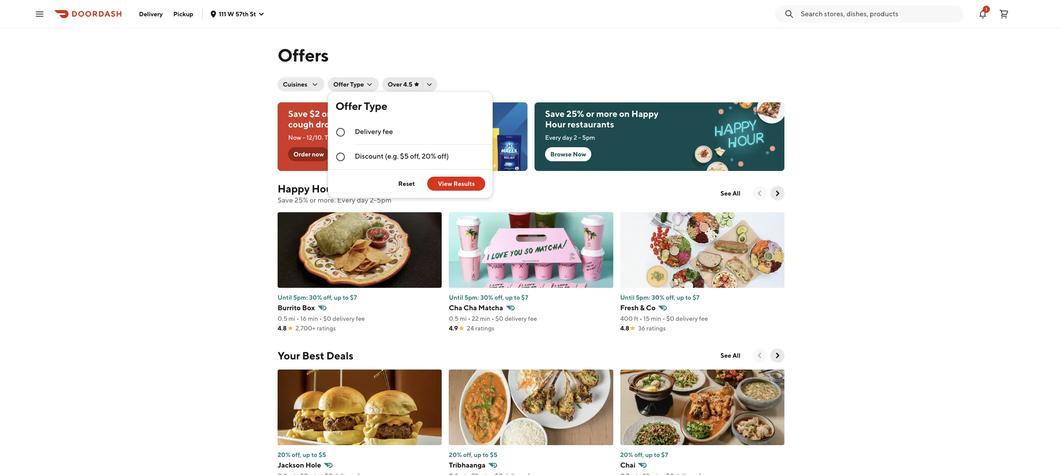 Task type: locate. For each thing, give the bounding box(es) containing it.
0 horizontal spatial hour
[[312, 183, 336, 195]]

20% off, up to $5 up tribhaanga
[[449, 452, 497, 459]]

$0 down matcha
[[495, 315, 503, 322]]

see left previous button of carousel icon
[[721, 190, 731, 197]]

all
[[733, 190, 740, 197], [733, 352, 740, 359]]

0 horizontal spatial $5
[[319, 452, 326, 459]]

all left previous button of carousel image
[[733, 352, 740, 359]]

see
[[721, 190, 731, 197], [721, 352, 731, 359]]

deals inside happy hour deals save 25% or more. every day 2-5pm
[[338, 183, 365, 195]]

0 horizontal spatial until
[[278, 294, 292, 301]]

mi down burrito at the bottom of the page
[[289, 315, 295, 322]]

until 5pm: 30% off, up to $7 for cha cha matcha
[[449, 294, 528, 301]]

off, right the (e.g.
[[410, 152, 420, 161]]

0 horizontal spatial day
[[357, 196, 368, 205]]

0 horizontal spatial -
[[303, 134, 305, 141]]

next button of carousel image
[[773, 189, 782, 198], [773, 352, 782, 360]]

20% up jackson
[[278, 452, 291, 459]]

5pm
[[582, 134, 595, 141], [377, 196, 391, 205]]

mi
[[289, 315, 295, 322], [460, 315, 467, 322]]

until for burrito
[[278, 294, 292, 301]]

save $2 on select halls cough drops
[[288, 109, 389, 129]]

1 0.5 from the left
[[278, 315, 287, 322]]

• up "2,700+ ratings" in the left of the page
[[319, 315, 322, 322]]

20% up 'chai'
[[620, 452, 633, 459]]

off, up the jackson hole
[[292, 452, 301, 459]]

1 ratings from the left
[[317, 325, 336, 332]]

5pm: up "cha cha matcha"
[[465, 294, 479, 301]]

0 vertical spatial see all
[[721, 190, 740, 197]]

0 vertical spatial or
[[586, 109, 594, 119]]

$2
[[310, 109, 320, 119]]

$0 up "2,700+ ratings" in the left of the page
[[323, 315, 331, 322]]

36 ratings
[[638, 325, 666, 332]]

1 horizontal spatial 30%
[[480, 294, 493, 301]]

0 horizontal spatial delivery
[[332, 315, 355, 322]]

delivery for delivery
[[139, 10, 163, 17]]

• left '22'
[[468, 315, 470, 322]]

- left 12/10.
[[303, 134, 305, 141]]

1 see from the top
[[721, 190, 731, 197]]

hour inside happy hour deals save 25% or more. every day 2-5pm
[[312, 183, 336, 195]]

now inside button
[[573, 151, 586, 158]]

1 horizontal spatial 25%
[[566, 109, 584, 119]]

1 delivery from the left
[[332, 315, 355, 322]]

2 horizontal spatial 5pm:
[[636, 294, 650, 301]]

2 min from the left
[[480, 315, 490, 322]]

next button of carousel image for fresh & co
[[773, 189, 782, 198]]

4.8 down burrito at the bottom of the page
[[278, 325, 287, 332]]

Delivery fee radio
[[328, 120, 492, 145]]

1 horizontal spatial 4.8
[[620, 325, 629, 332]]

3 5pm: from the left
[[636, 294, 650, 301]]

2 until from the left
[[449, 294, 463, 301]]

3 ratings from the left
[[647, 325, 666, 332]]

1 vertical spatial see all
[[721, 352, 740, 359]]

0 horizontal spatial 0.5
[[278, 315, 287, 322]]

save left more.
[[278, 196, 293, 205]]

0 vertical spatial type
[[350, 81, 364, 88]]

1 - from the left
[[303, 134, 305, 141]]

2 20% off, up to $5 from the left
[[449, 452, 497, 459]]

6 • from the left
[[663, 315, 665, 322]]

20% off, up to $5 for jackson hole
[[278, 452, 326, 459]]

delivery right '22'
[[505, 315, 527, 322]]

0 horizontal spatial 20% off, up to $5
[[278, 452, 326, 459]]

1 vertical spatial 25%
[[294, 196, 308, 205]]

happy down order
[[278, 183, 310, 195]]

2 5pm: from the left
[[465, 294, 479, 301]]

2 horizontal spatial delivery
[[676, 315, 698, 322]]

•
[[297, 315, 299, 322], [319, 315, 322, 322], [468, 315, 470, 322], [492, 315, 494, 322], [640, 315, 642, 322], [663, 315, 665, 322]]

every up browse
[[545, 134, 561, 141]]

1 vertical spatial delivery
[[355, 128, 381, 136]]

save
[[288, 109, 308, 119], [545, 109, 565, 119], [278, 196, 293, 205]]

1 horizontal spatial hour
[[545, 119, 566, 129]]

0 vertical spatial 25%
[[566, 109, 584, 119]]

option group containing delivery fee
[[328, 120, 492, 169]]

ratings for &
[[647, 325, 666, 332]]

3 delivery from the left
[[676, 315, 698, 322]]

2 horizontal spatial $0
[[666, 315, 674, 322]]

5 • from the left
[[640, 315, 642, 322]]

see all for fresh & co
[[721, 190, 740, 197]]

- right "2"
[[578, 134, 581, 141]]

2 next button of carousel image from the top
[[773, 352, 782, 360]]

1 horizontal spatial cha
[[464, 304, 477, 312]]

3 until 5pm: 30% off, up to $7 from the left
[[620, 294, 700, 301]]

1 30% from the left
[[309, 294, 322, 301]]

1 horizontal spatial 0.5
[[449, 315, 459, 322]]

happy right more
[[631, 109, 658, 119]]

open menu image
[[34, 9, 45, 19]]

4.8 for fresh & co
[[620, 325, 629, 332]]

1 see all link from the top
[[715, 187, 746, 201]]

0 horizontal spatial min
[[308, 315, 318, 322]]

1 $0 from the left
[[323, 315, 331, 322]]

0 vertical spatial delivery
[[139, 10, 163, 17]]

• down matcha
[[492, 315, 494, 322]]

hour up more.
[[312, 183, 336, 195]]

$7 for cha cha matcha
[[521, 294, 528, 301]]

off, up "400 ft • 15 min • $0 delivery fee"
[[666, 294, 675, 301]]

2 ratings from the left
[[475, 325, 494, 332]]

every
[[545, 134, 561, 141], [337, 196, 355, 205]]

1 until 5pm: 30% off, up to $7 from the left
[[278, 294, 357, 301]]

0.5 for cha cha matcha
[[449, 315, 459, 322]]

0 horizontal spatial until 5pm: 30% off, up to $7
[[278, 294, 357, 301]]

offer type up select
[[333, 81, 364, 88]]

until 5pm: 30% off, up to $7 up matcha
[[449, 294, 528, 301]]

see left previous button of carousel image
[[721, 352, 731, 359]]

until for cha
[[449, 294, 463, 301]]

0 horizontal spatial 5pm:
[[293, 294, 308, 301]]

fresh
[[620, 304, 639, 312]]

min right 15
[[651, 315, 661, 322]]

see all link for chai
[[715, 349, 746, 363]]

1 all from the top
[[733, 190, 740, 197]]

see all link left previous button of carousel image
[[715, 349, 746, 363]]

20% up tribhaanga
[[449, 452, 462, 459]]

5pm: up the &
[[636, 294, 650, 301]]

36
[[638, 325, 645, 332]]

1 next button of carousel image from the top
[[773, 189, 782, 198]]

2 see all from the top
[[721, 352, 740, 359]]

matcha
[[478, 304, 503, 312]]

now
[[288, 134, 301, 141], [573, 151, 586, 158]]

mi left '22'
[[460, 315, 467, 322]]

delivery
[[139, 10, 163, 17], [355, 128, 381, 136]]

1 vertical spatial offer
[[335, 100, 362, 112]]

2 horizontal spatial $5
[[490, 452, 497, 459]]

2 all from the top
[[733, 352, 740, 359]]

min right 16
[[308, 315, 318, 322]]

discount
[[355, 152, 384, 161]]

25% inside save 25% or more on happy hour restaurants
[[566, 109, 584, 119]]

2 horizontal spatial ratings
[[647, 325, 666, 332]]

0 vertical spatial deals
[[338, 183, 365, 195]]

1 vertical spatial every
[[337, 196, 355, 205]]

1 horizontal spatial 5pm:
[[465, 294, 479, 301]]

up
[[334, 294, 341, 301], [505, 294, 513, 301], [677, 294, 684, 301], [303, 452, 310, 459], [474, 452, 481, 459], [645, 452, 653, 459]]

or
[[586, 109, 594, 119], [310, 196, 316, 205]]

reset button
[[393, 177, 420, 191]]

22
[[472, 315, 479, 322]]

0 vertical spatial offer type
[[333, 81, 364, 88]]

20% off, up to $5 for tribhaanga
[[449, 452, 497, 459]]

delivery right 15
[[676, 315, 698, 322]]

off)
[[438, 152, 449, 161]]

off, up 'chai'
[[634, 452, 644, 459]]

30% for fresh & co
[[652, 294, 665, 301]]

24
[[467, 325, 474, 332]]

offer type down offer type button
[[335, 100, 387, 112]]

type up delivery fee
[[364, 100, 387, 112]]

• up 36 ratings
[[663, 315, 665, 322]]

0 vertical spatial all
[[733, 190, 740, 197]]

25% up restaurants
[[566, 109, 584, 119]]

co
[[646, 304, 656, 312]]

on inside save $2 on select halls cough drops
[[322, 109, 332, 119]]

see all link
[[715, 187, 746, 201], [715, 349, 746, 363]]

2 mi from the left
[[460, 315, 467, 322]]

until 5pm: 30% off, up to $7
[[278, 294, 357, 301], [449, 294, 528, 301], [620, 294, 700, 301]]

0.5 up '4.9'
[[449, 315, 459, 322]]

24 ratings
[[467, 325, 494, 332]]

0 vertical spatial now
[[288, 134, 301, 141]]

$5 for jackson hole
[[319, 452, 326, 459]]

1 on from the left
[[322, 109, 332, 119]]

2 delivery from the left
[[505, 315, 527, 322]]

4.8 down "400"
[[620, 325, 629, 332]]

0 vertical spatial offer
[[333, 81, 349, 88]]

30%
[[309, 294, 322, 301], [480, 294, 493, 301], [652, 294, 665, 301]]

save inside save $2 on select halls cough drops
[[288, 109, 308, 119]]

1 horizontal spatial until 5pm: 30% off, up to $7
[[449, 294, 528, 301]]

3 30% from the left
[[652, 294, 665, 301]]

view results button
[[427, 177, 485, 191]]

2 $0 from the left
[[495, 315, 503, 322]]

1 horizontal spatial until
[[449, 294, 463, 301]]

see all left previous button of carousel image
[[721, 352, 740, 359]]

0 vertical spatial every
[[545, 134, 561, 141]]

1 4.8 from the left
[[278, 325, 287, 332]]

0 horizontal spatial every
[[337, 196, 355, 205]]

deals right best
[[326, 350, 353, 362]]

pickup
[[173, 10, 193, 17]]

4.8
[[278, 325, 287, 332], [620, 325, 629, 332]]

delivery down halls
[[355, 128, 381, 136]]

see all link for fresh & co
[[715, 187, 746, 201]]

1 horizontal spatial happy
[[631, 109, 658, 119]]

offer type button
[[328, 77, 379, 92]]

0 horizontal spatial 30%
[[309, 294, 322, 301]]

1 horizontal spatial mi
[[460, 315, 467, 322]]

save inside save 25% or more on happy hour restaurants
[[545, 109, 565, 119]]

1 vertical spatial all
[[733, 352, 740, 359]]

$0
[[323, 315, 331, 322], [495, 315, 503, 322], [666, 315, 674, 322]]

day left "2"
[[562, 134, 572, 141]]

0 items, open order cart image
[[999, 9, 1009, 19]]

day
[[562, 134, 572, 141], [357, 196, 368, 205]]

until up "cha cha matcha"
[[449, 294, 463, 301]]

delivery left pickup "button"
[[139, 10, 163, 17]]

1 vertical spatial see all link
[[715, 349, 746, 363]]

fee inside radio
[[383, 128, 393, 136]]

cuisines button
[[278, 77, 324, 92]]

delivery
[[332, 315, 355, 322], [505, 315, 527, 322], [676, 315, 698, 322]]

5pm: for &
[[636, 294, 650, 301]]

1 min from the left
[[308, 315, 318, 322]]

1 horizontal spatial $0
[[495, 315, 503, 322]]

next button of carousel image right previous button of carousel image
[[773, 352, 782, 360]]

happy inside save 25% or more on happy hour restaurants
[[631, 109, 658, 119]]

delivery inside delivery fee radio
[[355, 128, 381, 136]]

to
[[343, 294, 349, 301], [514, 294, 520, 301], [685, 294, 691, 301], [311, 452, 317, 459], [483, 452, 489, 459], [654, 452, 660, 459]]

delivery up "2,700+ ratings" in the left of the page
[[332, 315, 355, 322]]

save up every day 2 - 5pm
[[545, 109, 565, 119]]

fee for burrito box
[[356, 315, 365, 322]]

0 horizontal spatial happy
[[278, 183, 310, 195]]

ratings down 0.5 mi • 22 min • $0 delivery fee at the bottom of the page
[[475, 325, 494, 332]]

hour
[[545, 119, 566, 129], [312, 183, 336, 195]]

jackson
[[278, 462, 304, 470]]

on inside save 25% or more on happy hour restaurants
[[619, 109, 630, 119]]

save up cough
[[288, 109, 308, 119]]

-
[[303, 134, 305, 141], [578, 134, 581, 141]]

0 horizontal spatial or
[[310, 196, 316, 205]]

type
[[350, 81, 364, 88], [364, 100, 387, 112]]

• left 16
[[297, 315, 299, 322]]

fee for fresh & co
[[699, 315, 708, 322]]

1 vertical spatial now
[[573, 151, 586, 158]]

3 min from the left
[[651, 315, 661, 322]]

save 25% or more on happy hour restaurants
[[545, 109, 658, 129]]

$0 right 15
[[666, 315, 674, 322]]

3 $0 from the left
[[666, 315, 674, 322]]

until up burrito at the bottom of the page
[[278, 294, 292, 301]]

all for fresh & co
[[733, 190, 740, 197]]

ratings for cha
[[475, 325, 494, 332]]

1 vertical spatial happy
[[278, 183, 310, 195]]

1 horizontal spatial day
[[562, 134, 572, 141]]

1 horizontal spatial $5
[[400, 152, 409, 161]]

until for fresh
[[620, 294, 635, 301]]

2 until 5pm: 30% off, up to $7 from the left
[[449, 294, 528, 301]]

or up restaurants
[[586, 109, 594, 119]]

option group
[[328, 120, 492, 169]]

offer up select
[[333, 81, 349, 88]]

burrito box
[[278, 304, 315, 312]]

0 vertical spatial see all link
[[715, 187, 746, 201]]

see all left previous button of carousel icon
[[721, 190, 740, 197]]

2 horizontal spatial until
[[620, 294, 635, 301]]

on up drops
[[322, 109, 332, 119]]

1 horizontal spatial ratings
[[475, 325, 494, 332]]

30% up box on the left bottom of the page
[[309, 294, 322, 301]]

0 horizontal spatial 5pm
[[377, 196, 391, 205]]

1 vertical spatial hour
[[312, 183, 336, 195]]

fee for cha cha matcha
[[528, 315, 537, 322]]

min for cha
[[480, 315, 490, 322]]

ratings down "400 ft • 15 min • $0 delivery fee"
[[647, 325, 666, 332]]

type up select
[[350, 81, 364, 88]]

4.8 for burrito box
[[278, 325, 287, 332]]

results
[[454, 180, 475, 187]]

hole
[[306, 462, 321, 470]]

3 until from the left
[[620, 294, 635, 301]]

20%
[[422, 152, 436, 161], [278, 452, 291, 459], [449, 452, 462, 459], [620, 452, 633, 459]]

0 horizontal spatial delivery
[[139, 10, 163, 17]]

delivery for burrito box
[[332, 315, 355, 322]]

until up fresh
[[620, 294, 635, 301]]

1 until from the left
[[278, 294, 292, 301]]

until
[[278, 294, 292, 301], [449, 294, 463, 301], [620, 294, 635, 301]]

4 • from the left
[[492, 315, 494, 322]]

fee
[[383, 128, 393, 136], [356, 315, 365, 322], [528, 315, 537, 322], [699, 315, 708, 322]]

30% for cha cha matcha
[[480, 294, 493, 301]]

on right more
[[619, 109, 630, 119]]

happy
[[631, 109, 658, 119], [278, 183, 310, 195]]

1 horizontal spatial -
[[578, 134, 581, 141]]

20% left the off)
[[422, 152, 436, 161]]

over
[[388, 81, 402, 88]]

cha up '22'
[[464, 304, 477, 312]]

offers
[[278, 45, 329, 66]]

happy hour deals save 25% or more. every day 2-5pm
[[278, 183, 391, 205]]

1 20% off, up to $5 from the left
[[278, 452, 326, 459]]

day left 2-
[[357, 196, 368, 205]]

• right ft
[[640, 315, 642, 322]]

0.5
[[278, 315, 287, 322], [449, 315, 459, 322]]

0 horizontal spatial mi
[[289, 315, 295, 322]]

1 horizontal spatial delivery
[[505, 315, 527, 322]]

0 vertical spatial see
[[721, 190, 731, 197]]

5pm: up burrito box
[[293, 294, 308, 301]]

offer down offer type button
[[335, 100, 362, 112]]

every right more.
[[337, 196, 355, 205]]

0 vertical spatial happy
[[631, 109, 658, 119]]

2 on from the left
[[619, 109, 630, 119]]

0 vertical spatial hour
[[545, 119, 566, 129]]

2 horizontal spatial until 5pm: 30% off, up to $7
[[620, 294, 700, 301]]

until 5pm: 30% off, up to $7 up co
[[620, 294, 700, 301]]

min
[[308, 315, 318, 322], [480, 315, 490, 322], [651, 315, 661, 322]]

0 horizontal spatial ratings
[[317, 325, 336, 332]]

$7 for burrito box
[[350, 294, 357, 301]]

30% up matcha
[[480, 294, 493, 301]]

day inside happy hour deals save 25% or more. every day 2-5pm
[[357, 196, 368, 205]]

1 horizontal spatial min
[[480, 315, 490, 322]]

2 horizontal spatial 30%
[[652, 294, 665, 301]]

min right '22'
[[480, 315, 490, 322]]

2 see all link from the top
[[715, 349, 746, 363]]

off,
[[410, 152, 420, 161], [323, 294, 333, 301], [495, 294, 504, 301], [666, 294, 675, 301], [292, 452, 301, 459], [463, 452, 473, 459], [634, 452, 644, 459]]

off, up matcha
[[495, 294, 504, 301]]

2 0.5 from the left
[[449, 315, 459, 322]]

20% off, up to $5 up the jackson hole
[[278, 452, 326, 459]]

2 - from the left
[[578, 134, 581, 141]]

1 vertical spatial day
[[357, 196, 368, 205]]

1 vertical spatial deals
[[326, 350, 353, 362]]

30% up co
[[652, 294, 665, 301]]

2 horizontal spatial min
[[651, 315, 661, 322]]

deals
[[338, 183, 365, 195], [326, 350, 353, 362]]

see all
[[721, 190, 740, 197], [721, 352, 740, 359]]

2 30% from the left
[[480, 294, 493, 301]]

0 horizontal spatial on
[[322, 109, 332, 119]]

2 • from the left
[[319, 315, 322, 322]]

1 vertical spatial 5pm
[[377, 196, 391, 205]]

save for save 25% or more on happy hour restaurants
[[545, 109, 565, 119]]

0 horizontal spatial 4.8
[[278, 325, 287, 332]]

delivery inside delivery button
[[139, 10, 163, 17]]

&
[[640, 304, 645, 312]]

delivery fee
[[355, 128, 393, 136]]

until 5pm: 30% off, up to $7 up box on the left bottom of the page
[[278, 294, 357, 301]]

box
[[302, 304, 315, 312]]

save inside happy hour deals save 25% or more. every day 2-5pm
[[278, 196, 293, 205]]

deals for hour
[[338, 183, 365, 195]]

halls
[[360, 109, 389, 119]]

apply
[[342, 134, 358, 141]]

1 vertical spatial or
[[310, 196, 316, 205]]

all left previous button of carousel icon
[[733, 190, 740, 197]]

deals down 'discount' at the left top of the page
[[338, 183, 365, 195]]

now down "2"
[[573, 151, 586, 158]]

next button of carousel image right previous button of carousel icon
[[773, 189, 782, 198]]

1 horizontal spatial 20% off, up to $5
[[449, 452, 497, 459]]

0 horizontal spatial cha
[[449, 304, 462, 312]]

$7 for fresh & co
[[693, 294, 700, 301]]

2 4.8 from the left
[[620, 325, 629, 332]]

offer type
[[333, 81, 364, 88], [335, 100, 387, 112]]

2 see from the top
[[721, 352, 731, 359]]

0 vertical spatial next button of carousel image
[[773, 189, 782, 198]]

ratings down '0.5 mi • 16 min • $0 delivery fee'
[[317, 325, 336, 332]]

25% left more.
[[294, 196, 308, 205]]

0 horizontal spatial $0
[[323, 315, 331, 322]]

1 horizontal spatial now
[[573, 151, 586, 158]]

0 vertical spatial 5pm
[[582, 134, 595, 141]]

1 horizontal spatial delivery
[[355, 128, 381, 136]]

0 horizontal spatial 25%
[[294, 196, 308, 205]]

1 vertical spatial next button of carousel image
[[773, 352, 782, 360]]

1 mi from the left
[[289, 315, 295, 322]]

1 horizontal spatial or
[[586, 109, 594, 119]]

cha up '4.9'
[[449, 304, 462, 312]]

now down cough
[[288, 134, 301, 141]]

or left more.
[[310, 196, 316, 205]]

see for chai
[[721, 352, 731, 359]]

1 horizontal spatial on
[[619, 109, 630, 119]]

1 5pm: from the left
[[293, 294, 308, 301]]

1 vertical spatial see
[[721, 352, 731, 359]]

hour up every day 2 - 5pm
[[545, 119, 566, 129]]

next button of carousel image for chai
[[773, 352, 782, 360]]

1 see all from the top
[[721, 190, 740, 197]]

delivery for delivery fee
[[355, 128, 381, 136]]

see all link left previous button of carousel icon
[[715, 187, 746, 201]]

0.5 down burrito at the bottom of the page
[[278, 315, 287, 322]]



Task type: describe. For each thing, give the bounding box(es) containing it.
0.5 mi • 22 min • $0 delivery fee
[[449, 315, 537, 322]]

chai
[[620, 462, 635, 470]]

notification bell image
[[978, 9, 988, 19]]

fresh & co
[[620, 304, 656, 312]]

cuisines
[[283, 81, 307, 88]]

reset
[[398, 180, 415, 187]]

more
[[596, 109, 617, 119]]

111 w 57th st button
[[210, 10, 265, 17]]

cha cha matcha
[[449, 304, 503, 312]]

Discount (e.g. $5 off, 20% off) radio
[[328, 145, 492, 169]]

order now button
[[288, 147, 329, 161]]

400
[[620, 315, 633, 322]]

best
[[302, 350, 324, 362]]

1 horizontal spatial 5pm
[[582, 134, 595, 141]]

now - 12/10. terms apply
[[288, 134, 358, 141]]

1 vertical spatial type
[[364, 100, 387, 112]]

view results
[[438, 180, 475, 187]]

2-
[[370, 196, 377, 205]]

w
[[227, 10, 234, 17]]

your best deals
[[278, 350, 353, 362]]

see all for chai
[[721, 352, 740, 359]]

1
[[985, 6, 987, 12]]

terms
[[324, 134, 341, 141]]

see for fresh & co
[[721, 190, 731, 197]]

25% inside happy hour deals save 25% or more. every day 2-5pm
[[294, 196, 308, 205]]

your best deals link
[[278, 349, 353, 363]]

0.5 mi • 16 min • $0 delivery fee
[[278, 315, 365, 322]]

2,700+
[[295, 325, 316, 332]]

view
[[438, 180, 452, 187]]

57th
[[235, 10, 249, 17]]

111 w 57th st
[[219, 10, 256, 17]]

ratings for box
[[317, 325, 336, 332]]

select
[[334, 109, 359, 119]]

over 4.5
[[388, 81, 412, 88]]

every inside happy hour deals save 25% or more. every day 2-5pm
[[337, 196, 355, 205]]

all for chai
[[733, 352, 740, 359]]

12/10.
[[306, 134, 323, 141]]

discount (e.g. $5 off, 20% off)
[[355, 152, 449, 161]]

ft
[[634, 315, 638, 322]]

mi for burrito
[[289, 315, 295, 322]]

1 horizontal spatial every
[[545, 134, 561, 141]]

browse now button
[[545, 147, 592, 161]]

$0 for fresh & co
[[666, 315, 674, 322]]

order now
[[293, 151, 324, 158]]

previous button of carousel image
[[755, 189, 764, 198]]

delivery for fresh & co
[[676, 315, 698, 322]]

previous button of carousel image
[[755, 352, 764, 360]]

2 cha from the left
[[464, 304, 477, 312]]

15
[[643, 315, 650, 322]]

save for save $2 on select halls cough drops
[[288, 109, 308, 119]]

20% for tribhaanga
[[449, 452, 462, 459]]

min for box
[[308, 315, 318, 322]]

1 vertical spatial offer type
[[335, 100, 387, 112]]

Store search: begin typing to search for stores available on DoorDash text field
[[801, 9, 958, 19]]

now
[[312, 151, 324, 158]]

20% off, up to $7
[[620, 452, 668, 459]]

min for &
[[651, 315, 661, 322]]

(e.g.
[[385, 152, 399, 161]]

or inside save 25% or more on happy hour restaurants
[[586, 109, 594, 119]]

400 ft • 15 min • $0 delivery fee
[[620, 315, 708, 322]]

burrito
[[278, 304, 301, 312]]

20% for chai
[[620, 452, 633, 459]]

deals for best
[[326, 350, 353, 362]]

delivery button
[[134, 7, 168, 21]]

until 5pm: 30% off, up to $7 for fresh & co
[[620, 294, 700, 301]]

hour inside save 25% or more on happy hour restaurants
[[545, 119, 566, 129]]

off, up tribhaanga
[[463, 452, 473, 459]]

your
[[278, 350, 300, 362]]

off, up '0.5 mi • 16 min • $0 delivery fee'
[[323, 294, 333, 301]]

2
[[574, 134, 577, 141]]

$0 for burrito box
[[323, 315, 331, 322]]

jackson hole
[[278, 462, 321, 470]]

20% for jackson hole
[[278, 452, 291, 459]]

0.5 for burrito box
[[278, 315, 287, 322]]

5pm inside happy hour deals save 25% or more. every day 2-5pm
[[377, 196, 391, 205]]

restaurants
[[567, 119, 614, 129]]

off, inside discount (e.g. $5 off, 20% off) radio
[[410, 152, 420, 161]]

0 vertical spatial day
[[562, 134, 572, 141]]

3 • from the left
[[468, 315, 470, 322]]

browse now
[[550, 151, 586, 158]]

happy inside happy hour deals save 25% or more. every day 2-5pm
[[278, 183, 310, 195]]

1 • from the left
[[297, 315, 299, 322]]

offer inside button
[[333, 81, 349, 88]]

4.9
[[449, 325, 458, 332]]

2,700+ ratings
[[295, 325, 336, 332]]

0 horizontal spatial now
[[288, 134, 301, 141]]

or inside happy hour deals save 25% or more. every day 2-5pm
[[310, 196, 316, 205]]

more.
[[318, 196, 336, 205]]

until 5pm: 30% off, up to $7 for burrito box
[[278, 294, 357, 301]]

5pm: for cha
[[465, 294, 479, 301]]

drops
[[316, 119, 339, 129]]

111
[[219, 10, 226, 17]]

delivery for cha cha matcha
[[505, 315, 527, 322]]

over 4.5 button
[[382, 77, 437, 92]]

$5 inside radio
[[400, 152, 409, 161]]

type inside button
[[350, 81, 364, 88]]

5pm: for box
[[293, 294, 308, 301]]

mi for cha
[[460, 315, 467, 322]]

1 cha from the left
[[449, 304, 462, 312]]

20% inside radio
[[422, 152, 436, 161]]

order
[[293, 151, 311, 158]]

st
[[250, 10, 256, 17]]

every day 2 - 5pm
[[545, 134, 595, 141]]

30% for burrito box
[[309, 294, 322, 301]]

$0 for cha cha matcha
[[495, 315, 503, 322]]

tribhaanga
[[449, 462, 486, 470]]

pickup button
[[168, 7, 199, 21]]

browse
[[550, 151, 572, 158]]

offer type inside button
[[333, 81, 364, 88]]

4.5
[[403, 81, 412, 88]]

16
[[300, 315, 307, 322]]

cough
[[288, 119, 314, 129]]

$5 for tribhaanga
[[490, 452, 497, 459]]



Task type: vqa. For each thing, say whether or not it's contained in the screenshot.
1st mi from the left
yes



